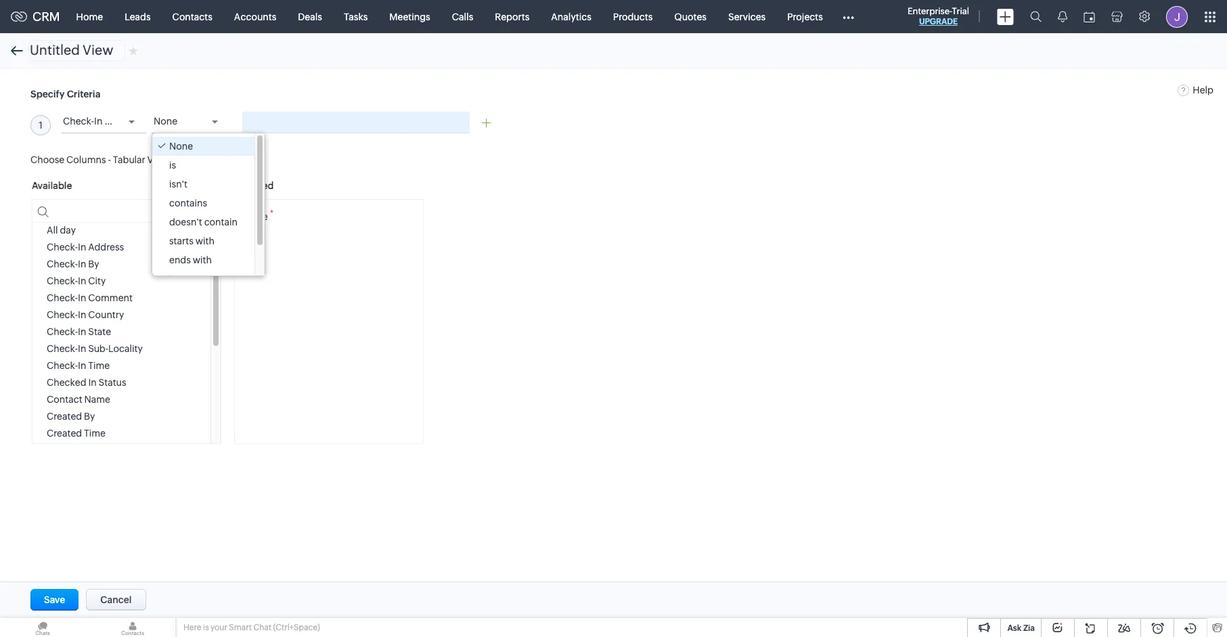 Task type: describe. For each thing, give the bounding box(es) containing it.
2 created from the top
[[47, 428, 82, 439]]

analytics link
[[540, 0, 602, 33]]

Other Modules field
[[834, 6, 863, 27]]

1 created from the top
[[47, 411, 82, 422]]

create menu element
[[989, 0, 1022, 33]]

ends with
[[169, 255, 212, 265]]

comment
[[88, 293, 133, 304]]

deals link
[[287, 0, 333, 33]]

specify
[[30, 89, 65, 100]]

title *
[[249, 209, 274, 222]]

all day check-in address check-in by check-in city check-in comment check-in country check-in state check-in sub-locality check-in time checked in status contact name created by created time
[[47, 225, 143, 439]]

columns
[[66, 155, 106, 165]]

with for ends with
[[193, 255, 212, 265]]

help specify criteria
[[30, 85, 1214, 100]]

projects
[[787, 11, 823, 22]]

chat
[[253, 623, 272, 632]]

Check-In City field
[[61, 112, 146, 133]]

2 vertical spatial is
[[203, 623, 209, 632]]

city inside field
[[104, 116, 122, 127]]

empty
[[178, 273, 206, 284]]

zia
[[1024, 623, 1035, 633]]

checked
[[47, 377, 86, 388]]

contacts image
[[90, 618, 175, 637]]

profile image
[[1166, 6, 1188, 27]]

address
[[88, 242, 124, 253]]

products link
[[602, 0, 664, 33]]

contains
[[169, 198, 207, 209]]

(ctrl+space)
[[273, 623, 320, 632]]

home
[[76, 11, 103, 22]]

doesn't contain
[[169, 217, 238, 227]]

tabular
[[113, 155, 145, 165]]

accounts
[[234, 11, 276, 22]]

city inside 'all day check-in address check-in by check-in city check-in comment check-in country check-in state check-in sub-locality check-in time checked in status contact name created by created time'
[[88, 276, 106, 287]]

calls link
[[441, 0, 484, 33]]

services
[[728, 11, 766, 22]]

contacts
[[172, 11, 212, 22]]

doesn't
[[169, 217, 202, 227]]

crm
[[32, 9, 60, 24]]

reports
[[495, 11, 530, 22]]

services link
[[718, 0, 777, 33]]

0 vertical spatial by
[[88, 259, 99, 270]]

projects link
[[777, 0, 834, 33]]

check-in city
[[63, 116, 122, 127]]

selected
[[234, 180, 274, 191]]

tasks
[[344, 11, 368, 22]]

-
[[108, 155, 111, 165]]

upgrade
[[919, 17, 958, 26]]

accounts link
[[223, 0, 287, 33]]

here is your smart chat (ctrl+space)
[[183, 623, 320, 632]]

chats image
[[0, 618, 85, 637]]

sub-
[[88, 343, 108, 354]]

is empty
[[169, 273, 206, 284]]

0 vertical spatial time
[[88, 360, 110, 371]]

1 vertical spatial by
[[84, 411, 95, 422]]

tasks link
[[333, 0, 379, 33]]

title
[[249, 211, 268, 222]]

view
[[147, 155, 169, 165]]

calls
[[452, 11, 473, 22]]

here
[[183, 623, 201, 632]]

profile element
[[1158, 0, 1196, 33]]



Task type: locate. For each thing, give the bounding box(es) containing it.
None submit
[[30, 589, 79, 611]]

time down sub-
[[88, 360, 110, 371]]

starts with
[[169, 236, 215, 246]]

is
[[169, 160, 176, 171], [169, 273, 176, 284], [203, 623, 209, 632]]

by down the address
[[88, 259, 99, 270]]

ask
[[1008, 623, 1022, 633]]

enterprise-
[[908, 6, 952, 16]]

reports link
[[484, 0, 540, 33]]

choose columns - tabular view
[[30, 155, 169, 165]]

time down name
[[84, 428, 106, 439]]

choose
[[30, 155, 64, 165]]

1 vertical spatial created
[[47, 428, 82, 439]]

create menu image
[[997, 8, 1014, 25]]

none for tree containing none
[[169, 141, 193, 152]]

contact
[[47, 394, 82, 405]]

signals element
[[1050, 0, 1076, 33]]

quotes
[[674, 11, 707, 22]]

time
[[88, 360, 110, 371], [84, 428, 106, 439]]

help link
[[1178, 85, 1214, 95]]

None field
[[152, 112, 237, 133]]

is right the view
[[169, 160, 176, 171]]

created
[[47, 411, 82, 422], [47, 428, 82, 439]]

contacts link
[[162, 0, 223, 33]]

tree
[[152, 133, 265, 288]]

help
[[1193, 85, 1214, 95]]

contain
[[204, 217, 238, 227]]

0 vertical spatial is
[[169, 160, 176, 171]]

mark as favorite image
[[128, 45, 138, 56]]

smart
[[229, 623, 252, 632]]

signals image
[[1058, 11, 1068, 22]]

is left your
[[203, 623, 209, 632]]

name
[[84, 394, 110, 405]]

none
[[154, 116, 177, 127], [169, 141, 193, 152]]

leads link
[[114, 0, 162, 33]]

in inside field
[[94, 116, 102, 127]]

city
[[104, 116, 122, 127], [88, 276, 106, 287]]

1 vertical spatial time
[[84, 428, 106, 439]]

1 vertical spatial is
[[169, 273, 176, 284]]

search element
[[1022, 0, 1050, 33]]

country
[[88, 310, 124, 320]]

none down none field
[[169, 141, 193, 152]]

is for is
[[169, 160, 176, 171]]

with up empty
[[193, 255, 212, 265]]

criteria
[[67, 89, 100, 100]]

by down name
[[84, 411, 95, 422]]

with for starts with
[[195, 236, 215, 246]]

1 vertical spatial city
[[88, 276, 106, 287]]

all
[[47, 225, 58, 236]]

your
[[211, 623, 227, 632]]

None text field
[[242, 112, 470, 133]]

0 vertical spatial created
[[47, 411, 82, 422]]

is for is empty
[[169, 273, 176, 284]]

available
[[32, 180, 72, 191]]

1 vertical spatial none
[[169, 141, 193, 152]]

1 vertical spatial with
[[193, 255, 212, 265]]

enterprise-trial upgrade
[[908, 6, 969, 26]]

check- inside field
[[63, 116, 94, 127]]

quotes link
[[664, 0, 718, 33]]

locality
[[108, 343, 143, 354]]

0 vertical spatial with
[[195, 236, 215, 246]]

meetings
[[389, 11, 430, 22]]

is left empty
[[169, 273, 176, 284]]

None button
[[86, 589, 146, 611]]

0 vertical spatial none
[[154, 116, 177, 127]]

none inside tree
[[169, 141, 193, 152]]

none up the view
[[154, 116, 177, 127]]

deals
[[298, 11, 322, 22]]

leads
[[125, 11, 151, 22]]

none for none field
[[154, 116, 177, 127]]

state
[[88, 327, 111, 337]]

calendar image
[[1084, 11, 1095, 22]]

crm link
[[11, 9, 60, 24]]

0 vertical spatial city
[[104, 116, 122, 127]]

in
[[94, 116, 102, 127], [78, 242, 86, 253], [78, 259, 86, 270], [78, 276, 86, 287], [78, 293, 86, 304], [78, 310, 86, 320], [78, 327, 86, 337], [78, 343, 86, 354], [78, 360, 86, 371], [88, 377, 97, 388]]

starts
[[169, 236, 194, 246]]

city up comment
[[88, 276, 106, 287]]

search image
[[1030, 11, 1042, 22]]

ends
[[169, 255, 191, 265]]

none inside field
[[154, 116, 177, 127]]

ask zia
[[1008, 623, 1035, 633]]

city up -
[[104, 116, 122, 127]]

status
[[99, 377, 126, 388]]

meetings link
[[379, 0, 441, 33]]

tree containing none
[[152, 133, 265, 288]]

home link
[[65, 0, 114, 33]]

analytics
[[551, 11, 592, 22]]

products
[[613, 11, 653, 22]]

check-
[[63, 116, 94, 127], [47, 242, 78, 253], [47, 259, 78, 270], [47, 276, 78, 287], [47, 293, 78, 304], [47, 310, 78, 320], [47, 327, 78, 337], [47, 343, 78, 354], [47, 360, 78, 371]]

trial
[[952, 6, 969, 16]]

isn't
[[169, 179, 188, 190]]

by
[[88, 259, 99, 270], [84, 411, 95, 422]]

with
[[195, 236, 215, 246], [193, 255, 212, 265]]

*
[[270, 209, 274, 218]]

None text field
[[28, 40, 125, 61], [32, 200, 221, 223], [28, 40, 125, 61], [32, 200, 221, 223]]

day
[[60, 225, 76, 236]]

with down doesn't contain
[[195, 236, 215, 246]]



Task type: vqa. For each thing, say whether or not it's contained in the screenshot.
logo
no



